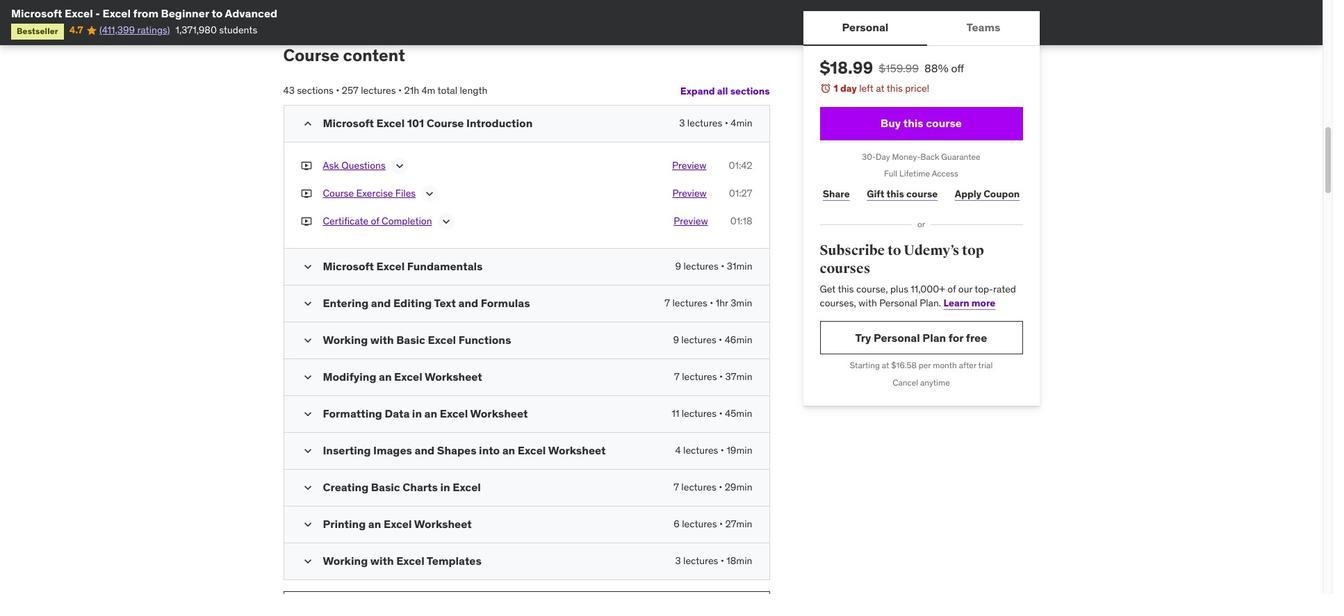 Task type: locate. For each thing, give the bounding box(es) containing it.
1 vertical spatial to
[[888, 242, 902, 259]]

• left 29min
[[719, 481, 723, 494]]

subscribe
[[820, 242, 885, 259]]

0 horizontal spatial and
[[371, 296, 391, 310]]

working down the entering
[[323, 333, 368, 347]]

7 up the "11"
[[674, 371, 680, 383]]

lectures for entering and editing text and formulas
[[673, 297, 708, 309]]

gift this course link
[[864, 180, 941, 208]]

0 vertical spatial course
[[926, 116, 962, 130]]

3 down expand
[[679, 117, 685, 129]]

apply coupon button
[[952, 180, 1023, 208]]

4 small image from the top
[[301, 481, 315, 495]]

personal up $16.58
[[874, 331, 920, 345]]

an right into
[[502, 444, 515, 457]]

plus
[[891, 283, 909, 296]]

personal inside button
[[842, 20, 889, 34]]

• for microsoft excel 101 course introduction
[[725, 117, 728, 129]]

course right 101
[[427, 116, 464, 130]]

6
[[674, 518, 680, 530]]

7
[[665, 297, 670, 309], [674, 371, 680, 383], [674, 481, 679, 494]]

inserting images and shapes into an excel worksheet
[[323, 444, 606, 457]]

lectures up 7 lectures • 1hr 3min
[[684, 260, 719, 273]]

small image for working
[[301, 334, 315, 348]]

and
[[371, 296, 391, 310], [459, 296, 478, 310], [415, 444, 435, 457]]

in right charts
[[440, 480, 450, 494]]

of inside get this course, plus 11,000+ of our top-rated courses, with personal plan.
[[948, 283, 956, 296]]

with up modifying an excel worksheet
[[370, 333, 394, 347]]

xsmall image
[[301, 187, 312, 201]]

30-day money-back guarantee full lifetime access
[[862, 151, 981, 179]]

0 vertical spatial of
[[371, 215, 379, 227]]

certificate of completion
[[323, 215, 432, 227]]

course inside buy this course button
[[926, 116, 962, 130]]

• left 18min
[[721, 555, 724, 567]]

2 vertical spatial preview
[[674, 215, 708, 227]]

1 horizontal spatial sections
[[730, 85, 770, 97]]

0 vertical spatial xsmall image
[[301, 159, 312, 173]]

4 small image from the top
[[301, 407, 315, 421]]

tab list
[[803, 11, 1040, 46]]

creating basic charts in excel
[[323, 480, 481, 494]]

basic
[[396, 333, 425, 347], [371, 480, 400, 494]]

images
[[373, 444, 412, 457]]

microsoft down 257
[[323, 116, 374, 130]]

• for formatting data in an excel worksheet
[[719, 407, 723, 420]]

0 horizontal spatial show lecture description image
[[393, 159, 407, 173]]

257
[[342, 84, 359, 97]]

sections right the 43
[[297, 84, 334, 97]]

course up 'back'
[[926, 116, 962, 130]]

1 working from the top
[[323, 333, 368, 347]]

shapes
[[437, 444, 477, 457]]

4.7
[[69, 24, 83, 36]]

microsoft
[[11, 6, 62, 20], [323, 116, 374, 130], [323, 259, 374, 273]]

lectures right 4
[[683, 444, 719, 457]]

try personal plan for free link
[[820, 322, 1023, 355]]

9 lectures • 46min
[[673, 334, 753, 346]]

formulas
[[481, 296, 530, 310]]

5 small image from the top
[[301, 518, 315, 532]]

45min
[[725, 407, 753, 420]]

sections
[[297, 84, 334, 97], [730, 85, 770, 97]]

preview left 01:27
[[673, 187, 707, 200]]

course
[[283, 45, 339, 66], [427, 116, 464, 130], [323, 187, 354, 200]]

and right text
[[459, 296, 478, 310]]

data
[[385, 407, 410, 421]]

xsmall image for certificate of completion
[[301, 215, 312, 228]]

0 vertical spatial working
[[323, 333, 368, 347]]

2 sections from the left
[[730, 85, 770, 97]]

01:42
[[729, 159, 753, 172]]

small image
[[301, 117, 315, 131], [301, 260, 315, 274], [301, 297, 315, 311], [301, 407, 315, 421], [301, 518, 315, 532], [301, 555, 315, 569]]

ratings)
[[137, 24, 170, 36]]

1 vertical spatial show lecture description image
[[423, 187, 437, 201]]

• left the 31min
[[721, 260, 725, 273]]

day
[[876, 151, 890, 162]]

3 down 6
[[675, 555, 681, 567]]

1 horizontal spatial show lecture description image
[[423, 187, 437, 201]]

lectures right the "11"
[[682, 407, 717, 420]]

• for working with excel templates
[[721, 555, 724, 567]]

3 small image from the top
[[301, 297, 315, 311]]

worksheet
[[425, 370, 482, 384], [470, 407, 528, 421], [548, 444, 606, 457], [414, 517, 472, 531]]

0 vertical spatial with
[[859, 297, 877, 309]]

1 horizontal spatial in
[[440, 480, 450, 494]]

1 horizontal spatial to
[[888, 242, 902, 259]]

• for printing an excel worksheet
[[720, 518, 723, 530]]

• left 46min
[[719, 334, 723, 346]]

microsoft up bestseller
[[11, 6, 62, 20]]

• left 19min
[[721, 444, 724, 457]]

1 vertical spatial working
[[323, 554, 368, 568]]

2 vertical spatial 7
[[674, 481, 679, 494]]

course for course content
[[283, 45, 339, 66]]

0 vertical spatial course
[[283, 45, 339, 66]]

0 vertical spatial personal
[[842, 20, 889, 34]]

at left $16.58
[[882, 360, 890, 371]]

1 vertical spatial personal
[[880, 297, 918, 309]]

try
[[856, 331, 871, 345]]

at right 'left'
[[876, 82, 885, 95]]

$16.58
[[892, 360, 917, 371]]

101
[[407, 116, 424, 130]]

small image for microsoft excel fundamentals
[[301, 260, 315, 274]]

21h 4m
[[404, 84, 436, 97]]

price!
[[905, 82, 930, 95]]

1 vertical spatial 7
[[674, 371, 680, 383]]

0 horizontal spatial to
[[212, 6, 223, 20]]

personal inside get this course, plus 11,000+ of our top-rated courses, with personal plan.
[[880, 297, 918, 309]]

9 down 7 lectures • 1hr 3min
[[673, 334, 679, 346]]

apply coupon
[[955, 188, 1020, 200]]

small image for modifying
[[301, 371, 315, 384]]

7 left 1hr
[[665, 297, 670, 309]]

sections right all
[[730, 85, 770, 97]]

working with excel templates
[[323, 554, 482, 568]]

1 day left at this price!
[[834, 82, 930, 95]]

course up certificate
[[323, 187, 354, 200]]

preview left 01:18
[[674, 215, 708, 227]]

certificate
[[323, 215, 369, 227]]

lectures right 6
[[682, 518, 717, 530]]

this up courses,
[[838, 283, 854, 296]]

this
[[887, 82, 903, 95], [904, 116, 924, 130], [887, 188, 904, 200], [838, 283, 854, 296]]

• left 1hr
[[710, 297, 714, 309]]

this right buy
[[904, 116, 924, 130]]

in right "data" at the left
[[412, 407, 422, 421]]

preview down the 3 lectures • 4min
[[672, 159, 707, 172]]

• for working with basic excel functions
[[719, 334, 723, 346]]

an right "data" at the left
[[425, 407, 437, 421]]

lectures up 6 lectures • 27min
[[682, 481, 717, 494]]

1 vertical spatial in
[[440, 480, 450, 494]]

1 vertical spatial microsoft
[[323, 116, 374, 130]]

month
[[933, 360, 957, 371]]

0 vertical spatial preview
[[672, 159, 707, 172]]

lectures left 18min
[[683, 555, 718, 567]]

course down 'lifetime'
[[907, 188, 938, 200]]

2 vertical spatial course
[[323, 187, 354, 200]]

1 vertical spatial with
[[370, 333, 394, 347]]

0 vertical spatial 9
[[675, 260, 681, 273]]

course up the 43
[[283, 45, 339, 66]]

lectures left 1hr
[[673, 297, 708, 309]]

show lecture description image up files
[[393, 159, 407, 173]]

basic left charts
[[371, 480, 400, 494]]

3 for microsoft excel 101 course introduction
[[679, 117, 685, 129]]

and left "editing"
[[371, 296, 391, 310]]

course for buy this course
[[926, 116, 962, 130]]

1 horizontal spatial of
[[948, 283, 956, 296]]

lectures down 7 lectures • 1hr 3min
[[682, 334, 717, 346]]

or
[[918, 219, 925, 230]]

personal up $18.99
[[842, 20, 889, 34]]

entering and editing text and formulas
[[323, 296, 530, 310]]

expand
[[680, 85, 715, 97]]

43 sections • 257 lectures • 21h 4m total length
[[283, 84, 488, 97]]

0 vertical spatial show lecture description image
[[393, 159, 407, 173]]

9 for working with basic excel functions
[[673, 334, 679, 346]]

plan.
[[920, 297, 941, 309]]

formatting
[[323, 407, 382, 421]]

01:18
[[730, 215, 753, 227]]

• left 27min at right bottom
[[720, 518, 723, 530]]

• left 21h 4m
[[398, 84, 402, 97]]

small image for creating
[[301, 481, 315, 495]]

• left 4min
[[725, 117, 728, 129]]

2 vertical spatial personal
[[874, 331, 920, 345]]

share
[[823, 188, 850, 200]]

top
[[962, 242, 984, 259]]

teams
[[967, 20, 1001, 34]]

with down course,
[[859, 297, 877, 309]]

working for working with excel templates
[[323, 554, 368, 568]]

1 small image from the top
[[301, 334, 315, 348]]

0 horizontal spatial sections
[[297, 84, 334, 97]]

basic down "editing"
[[396, 333, 425, 347]]

excel left 101
[[377, 116, 405, 130]]

bestseller
[[17, 26, 58, 36]]

charts
[[403, 480, 438, 494]]

1,371,980 students
[[176, 24, 257, 36]]

7 for and
[[665, 297, 670, 309]]

of left our
[[948, 283, 956, 296]]

2 vertical spatial microsoft
[[323, 259, 374, 273]]

lectures
[[361, 84, 396, 97], [687, 117, 723, 129], [684, 260, 719, 273], [673, 297, 708, 309], [682, 334, 717, 346], [682, 371, 717, 383], [682, 407, 717, 420], [683, 444, 719, 457], [682, 481, 717, 494], [682, 518, 717, 530], [683, 555, 718, 567]]

9 lectures • 31min
[[675, 260, 753, 273]]

working down 'printing'
[[323, 554, 368, 568]]

top-
[[975, 283, 994, 296]]

3 lectures • 4min
[[679, 117, 753, 129]]

personal down 'plus'
[[880, 297, 918, 309]]

3min
[[731, 297, 753, 309]]

0 vertical spatial 3
[[679, 117, 685, 129]]

after
[[959, 360, 977, 371]]

• for modifying an excel worksheet
[[720, 371, 723, 383]]

show lecture description image
[[439, 215, 453, 229]]

with inside get this course, plus 11,000+ of our top-rated courses, with personal plan.
[[859, 297, 877, 309]]

this inside get this course, plus 11,000+ of our top-rated courses, with personal plan.
[[838, 283, 854, 296]]

0 vertical spatial at
[[876, 82, 885, 95]]

2 small image from the top
[[301, 371, 315, 384]]

2 working from the top
[[323, 554, 368, 568]]

2 xsmall image from the top
[[301, 215, 312, 228]]

expand all sections
[[680, 85, 770, 97]]

more
[[972, 297, 996, 309]]

course exercise files
[[323, 187, 416, 200]]

microsoft up the entering
[[323, 259, 374, 273]]

1 vertical spatial course
[[907, 188, 938, 200]]

access
[[932, 169, 959, 179]]

course inside button
[[323, 187, 354, 200]]

show lecture description image right files
[[423, 187, 437, 201]]

at inside starting at $16.58 per month after trial cancel anytime
[[882, 360, 890, 371]]

small image
[[301, 334, 315, 348], [301, 371, 315, 384], [301, 444, 315, 458], [301, 481, 315, 495]]

course inside gift this course link
[[907, 188, 938, 200]]

get this course, plus 11,000+ of our top-rated courses, with personal plan.
[[820, 283, 1016, 309]]

excel
[[65, 6, 93, 20], [102, 6, 131, 20], [377, 116, 405, 130], [377, 259, 405, 273], [428, 333, 456, 347], [394, 370, 423, 384], [440, 407, 468, 421], [518, 444, 546, 457], [453, 480, 481, 494], [384, 517, 412, 531], [396, 554, 425, 568]]

an right 'printing'
[[368, 517, 381, 531]]

with down the printing an excel worksheet
[[370, 554, 394, 568]]

1 vertical spatial at
[[882, 360, 890, 371]]

printing an excel worksheet
[[323, 517, 472, 531]]

microsoft excel 101 course introduction
[[323, 116, 533, 130]]

learn more
[[944, 297, 996, 309]]

xsmall image
[[301, 159, 312, 173], [301, 215, 312, 228]]

3 for working with excel templates
[[675, 555, 681, 567]]

total
[[438, 84, 457, 97]]

full
[[884, 169, 898, 179]]

rated
[[994, 283, 1016, 296]]

xsmall image left ask
[[301, 159, 312, 173]]

7 up 6
[[674, 481, 679, 494]]

tab list containing personal
[[803, 11, 1040, 46]]

6 small image from the top
[[301, 555, 315, 569]]

0 horizontal spatial of
[[371, 215, 379, 227]]

share button
[[820, 180, 853, 208]]

1 vertical spatial of
[[948, 283, 956, 296]]

to left udemy's
[[888, 242, 902, 259]]

excel down inserting images and shapes into an excel worksheet at the bottom left
[[453, 480, 481, 494]]

1 vertical spatial 9
[[673, 334, 679, 346]]

0 vertical spatial in
[[412, 407, 422, 421]]

2 small image from the top
[[301, 260, 315, 274]]

our
[[959, 283, 973, 296]]

entering
[[323, 296, 369, 310]]

preview for 01:42
[[672, 159, 707, 172]]

4 lectures • 19min
[[675, 444, 753, 457]]

1 xsmall image from the top
[[301, 159, 312, 173]]

2 vertical spatial with
[[370, 554, 394, 568]]

1 vertical spatial 3
[[675, 555, 681, 567]]

small image for entering and editing text and formulas
[[301, 297, 315, 311]]

3 small image from the top
[[301, 444, 315, 458]]

0 vertical spatial to
[[212, 6, 223, 20]]

completion
[[382, 215, 432, 227]]

show lecture description image
[[393, 159, 407, 173], [423, 187, 437, 201]]

to up 1,371,980 students
[[212, 6, 223, 20]]

31min
[[727, 260, 753, 273]]

7 lectures • 1hr 3min
[[665, 297, 753, 309]]

lectures up 11 lectures • 45min
[[682, 371, 717, 383]]

• for microsoft excel fundamentals
[[721, 260, 725, 273]]

of down course exercise files button
[[371, 215, 379, 227]]

1 small image from the top
[[301, 117, 315, 131]]

9 up 7 lectures • 1hr 3min
[[675, 260, 681, 273]]

0 vertical spatial 7
[[665, 297, 670, 309]]

0 horizontal spatial in
[[412, 407, 422, 421]]

this inside button
[[904, 116, 924, 130]]

7 for excel
[[674, 481, 679, 494]]

11 lectures • 45min
[[672, 407, 753, 420]]

and right images
[[415, 444, 435, 457]]

• left 37min
[[720, 371, 723, 383]]

xsmall image down xsmall icon
[[301, 215, 312, 228]]

buy
[[881, 116, 901, 130]]

lectures down expand
[[687, 117, 723, 129]]

1 vertical spatial xsmall image
[[301, 215, 312, 228]]

this right gift
[[887, 188, 904, 200]]

• left 45min
[[719, 407, 723, 420]]

try personal plan for free
[[856, 331, 988, 345]]



Task type: vqa. For each thing, say whether or not it's contained in the screenshot.


Task type: describe. For each thing, give the bounding box(es) containing it.
all
[[717, 85, 728, 97]]

starting
[[850, 360, 880, 371]]

xsmall image for ask questions
[[301, 159, 312, 173]]

to inside subscribe to udemy's top courses
[[888, 242, 902, 259]]

11,000+
[[911, 283, 945, 296]]

printing
[[323, 517, 366, 531]]

88%
[[925, 61, 949, 75]]

for
[[949, 331, 964, 345]]

30-
[[862, 151, 876, 162]]

an right modifying
[[379, 370, 392, 384]]

this for buy
[[904, 116, 924, 130]]

• for entering and editing text and formulas
[[710, 297, 714, 309]]

4
[[675, 444, 681, 457]]

1 vertical spatial course
[[427, 116, 464, 130]]

1 sections from the left
[[297, 84, 334, 97]]

per
[[919, 360, 931, 371]]

this for get
[[838, 283, 854, 296]]

1,371,980
[[176, 24, 217, 36]]

working with basic excel functions
[[323, 333, 511, 347]]

excel right into
[[518, 444, 546, 457]]

0 vertical spatial basic
[[396, 333, 425, 347]]

4min
[[731, 117, 753, 129]]

introduction
[[467, 116, 533, 130]]

editing
[[393, 296, 432, 310]]

excel up the (411,399
[[102, 6, 131, 20]]

microsoft for microsoft excel 101 course introduction
[[323, 116, 374, 130]]

excel down the printing an excel worksheet
[[396, 554, 425, 568]]

7 lectures • 29min
[[674, 481, 753, 494]]

courses
[[820, 260, 871, 277]]

-
[[95, 6, 100, 20]]

udemy's
[[904, 242, 960, 259]]

01:27
[[729, 187, 753, 200]]

questions
[[342, 159, 386, 172]]

alarm image
[[820, 83, 831, 94]]

excel up "editing"
[[377, 259, 405, 273]]

subscribe to udemy's top courses
[[820, 242, 984, 277]]

small image for printing an excel worksheet
[[301, 518, 315, 532]]

microsoft excel fundamentals
[[323, 259, 483, 273]]

3 lectures • 18min
[[675, 555, 753, 567]]

of inside button
[[371, 215, 379, 227]]

cancel
[[893, 378, 919, 388]]

lectures right 257
[[361, 84, 396, 97]]

small image for microsoft excel 101 course introduction
[[301, 117, 315, 131]]

0 vertical spatial microsoft
[[11, 6, 62, 20]]

personal button
[[803, 11, 928, 44]]

19min
[[727, 444, 753, 457]]

course,
[[857, 283, 888, 296]]

ask questions
[[323, 159, 386, 172]]

small image for formatting data in an excel worksheet
[[301, 407, 315, 421]]

small image for working with excel templates
[[301, 555, 315, 569]]

get
[[820, 283, 836, 296]]

learn more link
[[944, 297, 996, 309]]

show lecture description image for course exercise files
[[423, 187, 437, 201]]

• for creating basic charts in excel
[[719, 481, 723, 494]]

lectures for printing an excel worksheet
[[682, 518, 717, 530]]

free
[[966, 331, 988, 345]]

advanced
[[225, 6, 278, 20]]

apply
[[955, 188, 982, 200]]

lectures for working with excel templates
[[683, 555, 718, 567]]

beginner
[[161, 6, 209, 20]]

functions
[[459, 333, 511, 347]]

(411,399 ratings)
[[99, 24, 170, 36]]

from
[[133, 6, 159, 20]]

• left 257
[[336, 84, 340, 97]]

day
[[840, 82, 857, 95]]

text
[[434, 296, 456, 310]]

lectures for microsoft excel fundamentals
[[684, 260, 719, 273]]

11
[[672, 407, 680, 420]]

2 horizontal spatial and
[[459, 296, 478, 310]]

with for working with excel templates
[[370, 554, 394, 568]]

43
[[283, 84, 295, 97]]

excel down text
[[428, 333, 456, 347]]

lectures for working with basic excel functions
[[682, 334, 717, 346]]

this down $159.99
[[887, 82, 903, 95]]

1 vertical spatial preview
[[673, 187, 707, 200]]

lectures for creating basic charts in excel
[[682, 481, 717, 494]]

lectures for inserting images and shapes into an excel worksheet
[[683, 444, 719, 457]]

small image for inserting
[[301, 444, 315, 458]]

this for gift
[[887, 188, 904, 200]]

lectures for modifying an excel worksheet
[[682, 371, 717, 383]]

lectures for microsoft excel 101 course introduction
[[687, 117, 723, 129]]

length
[[460, 84, 488, 97]]

lectures for formatting data in an excel worksheet
[[682, 407, 717, 420]]

back
[[921, 151, 940, 162]]

excel up 4.7
[[65, 6, 93, 20]]

trial
[[979, 360, 993, 371]]

1
[[834, 82, 838, 95]]

exercise
[[356, 187, 393, 200]]

46min
[[725, 334, 753, 346]]

18min
[[727, 555, 753, 567]]

course content
[[283, 45, 405, 66]]

left
[[859, 82, 874, 95]]

certificate of completion button
[[323, 215, 432, 231]]

anytime
[[921, 378, 950, 388]]

excel up shapes
[[440, 407, 468, 421]]

excel down working with basic excel functions at the left bottom of the page
[[394, 370, 423, 384]]

working for working with basic excel functions
[[323, 333, 368, 347]]

1 vertical spatial basic
[[371, 480, 400, 494]]

$159.99
[[879, 61, 919, 75]]

off
[[951, 61, 964, 75]]

inserting
[[323, 444, 371, 457]]

expand all sections button
[[680, 77, 770, 105]]

students
[[219, 24, 257, 36]]

starting at $16.58 per month after trial cancel anytime
[[850, 360, 993, 388]]

course for course exercise files
[[323, 187, 354, 200]]

teams button
[[928, 11, 1040, 44]]

with for working with basic excel functions
[[370, 333, 394, 347]]

buy this course button
[[820, 107, 1023, 140]]

excel down creating basic charts in excel
[[384, 517, 412, 531]]

$18.99
[[820, 57, 873, 79]]

gift
[[867, 188, 885, 200]]

money-
[[892, 151, 921, 162]]

course for gift this course
[[907, 188, 938, 200]]

sections inside dropdown button
[[730, 85, 770, 97]]

microsoft for microsoft excel fundamentals
[[323, 259, 374, 273]]

9 for microsoft excel fundamentals
[[675, 260, 681, 273]]

• for inserting images and shapes into an excel worksheet
[[721, 444, 724, 457]]

(411,399
[[99, 24, 135, 36]]

fundamentals
[[407, 259, 483, 273]]

microsoft excel - excel from beginner to advanced
[[11, 6, 278, 20]]

1 horizontal spatial and
[[415, 444, 435, 457]]

6 lectures • 27min
[[674, 518, 753, 530]]

coupon
[[984, 188, 1020, 200]]

preview for 01:18
[[674, 215, 708, 227]]

learn
[[944, 297, 970, 309]]

show lecture description image for ask questions
[[393, 159, 407, 173]]

27min
[[725, 518, 753, 530]]

$18.99 $159.99 88% off
[[820, 57, 964, 79]]

gift this course
[[867, 188, 938, 200]]



